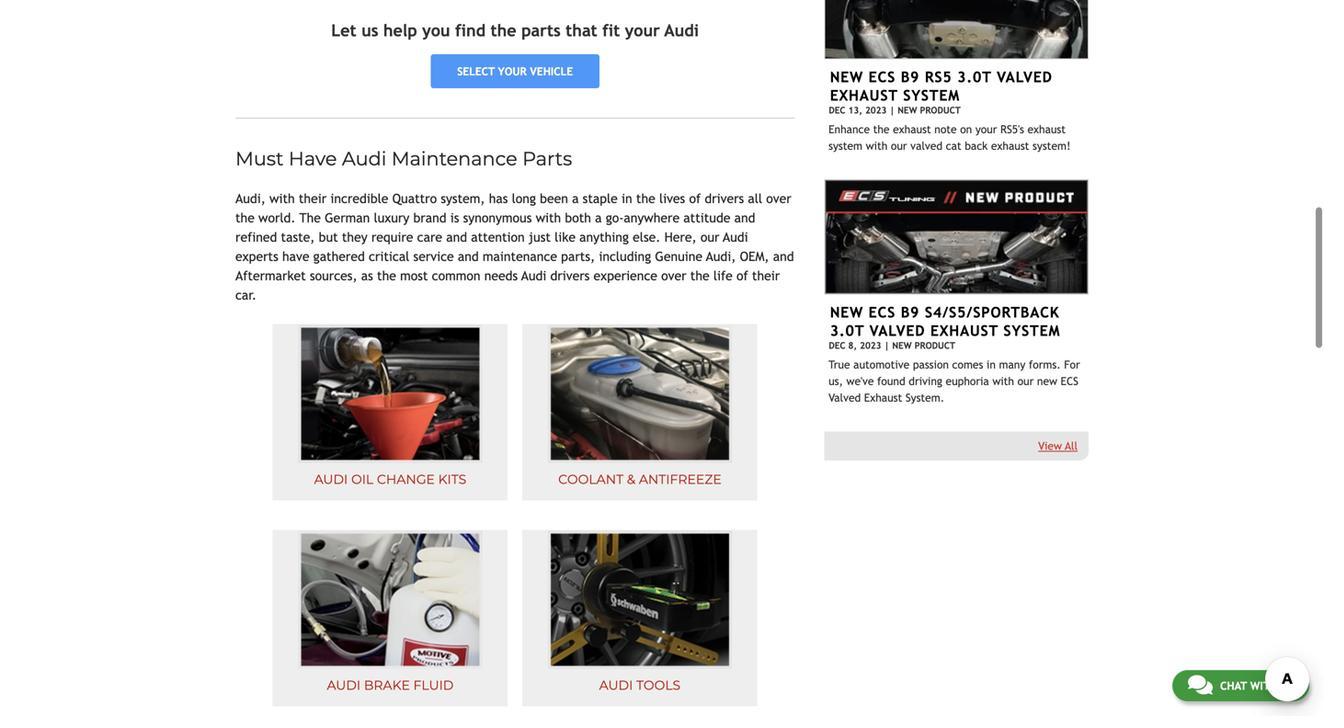 Task type: vqa. For each thing, say whether or not it's contained in the screenshot.
Must
yes



Task type: describe. For each thing, give the bounding box(es) containing it.
audi brake fluid
[[327, 678, 454, 694]]

2 vertical spatial exhaust
[[865, 392, 903, 404]]

must have audi maintenance parts
[[236, 147, 572, 170]]

lives
[[660, 191, 686, 206]]

&
[[627, 472, 636, 488]]

the up anywhere on the top
[[637, 191, 656, 206]]

but
[[319, 230, 338, 245]]

new ecs b9 rs5 3.0t valved exhaust system link
[[830, 68, 1053, 104]]

must
[[236, 147, 284, 170]]

critical
[[369, 249, 410, 264]]

in inside new ecs b9 s4/s5/sportback 3.0t valved exhaust system dec 8, 2023 | new product true automotive passion comes in many forms. for us, we've found driving euphoria with our new ecs valved exhaust system.
[[987, 358, 996, 371]]

audi tools
[[599, 678, 681, 694]]

that
[[566, 21, 598, 40]]

luxury
[[374, 211, 410, 225]]

the
[[300, 211, 321, 225]]

1 vertical spatial audi,
[[706, 249, 736, 264]]

ecs for s4/s5/sportback
[[869, 304, 896, 321]]

automotive
[[854, 358, 910, 371]]

with inside new ecs b9 s4/s5/sportback 3.0t valved exhaust system dec 8, 2023 | new product true automotive passion comes in many forms. for us, we've found driving euphoria with our new ecs valved exhaust system.
[[993, 375, 1015, 388]]

the right as
[[377, 269, 396, 283]]

maintenance
[[392, 147, 518, 170]]

new for rs5
[[898, 105, 918, 115]]

true
[[829, 358, 851, 371]]

note
[[935, 123, 957, 135]]

find
[[455, 21, 486, 40]]

system.
[[906, 392, 945, 404]]

they
[[342, 230, 368, 245]]

valved
[[911, 139, 943, 152]]

audi down 'maintenance'
[[522, 269, 547, 283]]

dec for new ecs b9 rs5 3.0t valved exhaust system
[[829, 105, 846, 115]]

view all
[[1039, 440, 1078, 453]]

view all link
[[1039, 440, 1078, 453]]

exhaust up system!
[[1028, 123, 1066, 135]]

go-
[[606, 211, 624, 225]]

the inside new ecs b9 rs5 3.0t valved exhaust system dec 13, 2023 | new product enhance the exhaust note on your rs5's exhaust system with our valved cat back exhaust system!
[[874, 123, 890, 135]]

exhaust for s4/s5/sportback
[[931, 323, 999, 340]]

comments image
[[1188, 674, 1213, 696]]

audi brake fluid link
[[273, 530, 508, 707]]

back
[[965, 139, 988, 152]]

anywhere
[[624, 211, 680, 225]]

aftermarket
[[236, 269, 306, 283]]

your inside button
[[498, 65, 527, 78]]

has
[[489, 191, 508, 206]]

the left 'life'
[[691, 269, 710, 283]]

select
[[457, 65, 495, 78]]

forms.
[[1029, 358, 1061, 371]]

2023 for new ecs b9 rs5 3.0t valved exhaust system
[[866, 105, 887, 115]]

new
[[1038, 375, 1058, 388]]

kits
[[438, 472, 467, 488]]

require
[[372, 230, 413, 245]]

b9 for rs5
[[901, 68, 920, 85]]

13,
[[849, 105, 863, 115]]

help
[[384, 21, 417, 40]]

s4/s5/sportback
[[925, 304, 1060, 321]]

3.0t for new ecs b9 s4/s5/sportback 3.0t valved exhaust system
[[830, 323, 865, 340]]

new ecs b9 rs5 3.0t valved exhaust system dec 13, 2023 | new product enhance the exhaust note on your rs5's exhaust system with our valved cat back exhaust system!
[[829, 68, 1071, 152]]

audi oil change kits
[[314, 472, 467, 488]]

let
[[331, 21, 357, 40]]

car.
[[236, 288, 257, 303]]

driving
[[909, 375, 943, 388]]

antifreeze
[[639, 472, 722, 488]]

we've
[[847, 375, 874, 388]]

exhaust for rs5
[[830, 87, 899, 104]]

brand
[[414, 211, 447, 225]]

parts
[[522, 21, 561, 40]]

refined
[[236, 230, 277, 245]]

including
[[599, 249, 652, 264]]

euphoria
[[946, 375, 990, 388]]

1 vertical spatial of
[[737, 269, 749, 283]]

new ecs b9 rs5 3.0t valved exhaust system image
[[825, 0, 1089, 59]]

exhaust down the rs5's
[[992, 139, 1030, 152]]

audi right fit
[[665, 21, 699, 40]]

fluid
[[414, 678, 454, 694]]

system,
[[441, 191, 485, 206]]

new ecs b9 s4/s5/sportback 3.0t valved exhaust system image
[[825, 179, 1089, 295]]

coolant & antifreeze
[[558, 472, 722, 488]]

rs5
[[925, 68, 953, 85]]

the up 'refined'
[[236, 211, 255, 225]]

dec for new ecs b9 s4/s5/sportback 3.0t valved exhaust system
[[829, 340, 846, 351]]

else.
[[633, 230, 661, 245]]

have
[[289, 147, 337, 170]]

anything
[[580, 230, 629, 245]]

experience
[[594, 269, 658, 283]]

audi tools link
[[523, 530, 758, 707]]

vehicle
[[530, 65, 573, 78]]

0 vertical spatial of
[[689, 191, 701, 206]]

rs5's
[[1001, 123, 1025, 135]]

with down been on the left of the page
[[536, 211, 561, 225]]

audi up incredible
[[342, 147, 387, 170]]

as
[[361, 269, 373, 283]]

like
[[555, 230, 576, 245]]

found
[[878, 375, 906, 388]]

needs
[[485, 269, 518, 283]]

tools
[[637, 678, 681, 694]]

coolant
[[558, 472, 624, 488]]

new ecs b9 s4/s5/sportback 3.0t valved exhaust system link
[[830, 304, 1061, 340]]

comes
[[953, 358, 984, 371]]

us
[[362, 21, 379, 40]]

incredible
[[331, 191, 389, 206]]

2 vertical spatial valved
[[829, 392, 861, 404]]

view
[[1039, 440, 1062, 453]]

3.0t for new ecs b9 rs5 3.0t valved exhaust system
[[958, 68, 992, 85]]

parts,
[[561, 249, 595, 264]]

1 vertical spatial drivers
[[551, 269, 590, 283]]

common
[[432, 269, 481, 283]]

attention
[[471, 230, 525, 245]]

coolant & antifreeze link
[[523, 324, 758, 501]]

and down is on the top left
[[446, 230, 467, 245]]

and right oem,
[[774, 249, 794, 264]]

our inside new ecs b9 s4/s5/sportback 3.0t valved exhaust system dec 8, 2023 | new product true automotive passion comes in many forms. for us, we've found driving euphoria with our new ecs valved exhaust system.
[[1018, 375, 1034, 388]]

1 horizontal spatial drivers
[[705, 191, 744, 206]]

product for rs5
[[920, 105, 961, 115]]



Task type: locate. For each thing, give the bounding box(es) containing it.
dec
[[829, 105, 846, 115], [829, 340, 846, 351]]

0 horizontal spatial 3.0t
[[830, 323, 865, 340]]

0 vertical spatial 2023
[[866, 105, 887, 115]]

your up back
[[976, 123, 998, 135]]

enhance
[[829, 123, 870, 135]]

both
[[565, 211, 591, 225]]

the right enhance
[[874, 123, 890, 135]]

over down genuine
[[662, 269, 687, 283]]

dec left 13,
[[829, 105, 846, 115]]

1 horizontal spatial over
[[767, 191, 792, 206]]

in left many on the bottom of the page
[[987, 358, 996, 371]]

system inside new ecs b9 rs5 3.0t valved exhaust system dec 13, 2023 | new product enhance the exhaust note on your rs5's exhaust system with our valved cat back exhaust system!
[[904, 87, 960, 104]]

2 dec from the top
[[829, 340, 846, 351]]

exhaust inside new ecs b9 rs5 3.0t valved exhaust system dec 13, 2023 | new product enhance the exhaust note on your rs5's exhaust system with our valved cat back exhaust system!
[[830, 87, 899, 104]]

audi oil change kits image
[[298, 325, 482, 463]]

new up 'valved'
[[898, 105, 918, 115]]

all
[[748, 191, 763, 206]]

1 vertical spatial 2023
[[860, 340, 882, 351]]

b9 left "rs5"
[[901, 68, 920, 85]]

0 vertical spatial your
[[625, 21, 660, 40]]

valved up the rs5's
[[997, 68, 1053, 85]]

valved inside new ecs b9 rs5 3.0t valved exhaust system dec 13, 2023 | new product enhance the exhaust note on your rs5's exhaust system with our valved cat back exhaust system!
[[997, 68, 1053, 85]]

1 horizontal spatial in
[[987, 358, 996, 371]]

your right fit
[[625, 21, 660, 40]]

0 vertical spatial b9
[[901, 68, 920, 85]]

our inside new ecs b9 rs5 3.0t valved exhaust system dec 13, 2023 | new product enhance the exhaust note on your rs5's exhaust system with our valved cat back exhaust system!
[[891, 139, 908, 152]]

1 vertical spatial new
[[830, 304, 864, 321]]

0 horizontal spatial in
[[622, 191, 633, 206]]

exhaust up 'valved'
[[893, 123, 932, 135]]

audi
[[665, 21, 699, 40], [342, 147, 387, 170], [723, 230, 748, 245], [522, 269, 547, 283], [314, 472, 348, 488], [327, 678, 361, 694], [599, 678, 633, 694]]

audi left the oil
[[314, 472, 348, 488]]

oil
[[351, 472, 374, 488]]

0 vertical spatial product
[[920, 105, 961, 115]]

audi, up 'life'
[[706, 249, 736, 264]]

0 horizontal spatial of
[[689, 191, 701, 206]]

exhaust
[[830, 87, 899, 104], [931, 323, 999, 340], [865, 392, 903, 404]]

3.0t inside new ecs b9 rs5 3.0t valved exhaust system dec 13, 2023 | new product enhance the exhaust note on your rs5's exhaust system with our valved cat back exhaust system!
[[958, 68, 992, 85]]

in
[[622, 191, 633, 206], [987, 358, 996, 371]]

0 vertical spatial 3.0t
[[958, 68, 992, 85]]

select your vehicle
[[457, 65, 573, 78]]

audi brake fluid image
[[298, 531, 482, 669]]

with right system
[[866, 139, 888, 152]]

your right select
[[498, 65, 527, 78]]

| for rs5
[[890, 105, 895, 115]]

dec left 8,
[[829, 340, 846, 351]]

system inside new ecs b9 s4/s5/sportback 3.0t valved exhaust system dec 8, 2023 | new product true automotive passion comes in many forms. for us, we've found driving euphoria with our new ecs valved exhaust system.
[[1004, 323, 1061, 340]]

new inside new ecs b9 s4/s5/sportback 3.0t valved exhaust system dec 8, 2023 | new product true automotive passion comes in many forms. for us, we've found driving euphoria with our new ecs valved exhaust system.
[[893, 340, 912, 351]]

staple
[[583, 191, 618, 206]]

ecs for rs5
[[869, 68, 896, 85]]

you
[[422, 21, 450, 40]]

and down 'all'
[[735, 211, 756, 225]]

1 horizontal spatial their
[[752, 269, 780, 283]]

2 horizontal spatial valved
[[997, 68, 1053, 85]]

0 vertical spatial our
[[891, 139, 908, 152]]

with down many on the bottom of the page
[[993, 375, 1015, 388]]

their up the
[[299, 191, 327, 206]]

world.
[[259, 211, 296, 225]]

3.0t
[[958, 68, 992, 85], [830, 323, 865, 340]]

taste,
[[281, 230, 315, 245]]

oem,
[[740, 249, 770, 264]]

new up 13,
[[830, 68, 864, 85]]

0 vertical spatial in
[[622, 191, 633, 206]]

our inside audi, with their incredible quattro system, has long been a staple in the lives of drivers all over the world. the german luxury brand is synonymous with both a go-anywhere attitude and refined taste, but they require care and attention just like anything else. here, our audi experts have gathered critical service and maintenance parts, including genuine audi, oem, and aftermarket sources, as the most common needs audi drivers experience over the life of their car.
[[701, 230, 720, 245]]

audi inside "link"
[[599, 678, 633, 694]]

ecs down for
[[1061, 375, 1079, 388]]

b9 inside new ecs b9 rs5 3.0t valved exhaust system dec 13, 2023 | new product enhance the exhaust note on your rs5's exhaust system with our valved cat back exhaust system!
[[901, 68, 920, 85]]

1 vertical spatial product
[[915, 340, 956, 351]]

1 vertical spatial ecs
[[869, 304, 896, 321]]

1 new from the top
[[830, 68, 864, 85]]

new for new ecs b9 s4/s5/sportback 3.0t valved exhaust system
[[830, 304, 864, 321]]

long
[[512, 191, 536, 206]]

valved for new ecs b9 rs5 3.0t valved exhaust system
[[997, 68, 1053, 85]]

1 horizontal spatial your
[[625, 21, 660, 40]]

gathered
[[313, 249, 365, 264]]

product for s4/s5/sportback
[[915, 340, 956, 351]]

2 b9 from the top
[[901, 304, 920, 321]]

0 vertical spatial valved
[[997, 68, 1053, 85]]

audi oil change kits link
[[273, 324, 508, 501]]

in inside audi, with their incredible quattro system, has long been a staple in the lives of drivers all over the world. the german luxury brand is synonymous with both a go-anywhere attitude and refined taste, but they require care and attention just like anything else. here, our audi experts have gathered critical service and maintenance parts, including genuine audi, oem, and aftermarket sources, as the most common needs audi drivers experience over the life of their car.
[[622, 191, 633, 206]]

2 vertical spatial our
[[1018, 375, 1034, 388]]

ecs inside new ecs b9 rs5 3.0t valved exhaust system dec 13, 2023 | new product enhance the exhaust note on your rs5's exhaust system with our valved cat back exhaust system!
[[869, 68, 896, 85]]

quattro
[[392, 191, 437, 206]]

1 horizontal spatial valved
[[870, 323, 926, 340]]

1 vertical spatial in
[[987, 358, 996, 371]]

1 vertical spatial system
[[1004, 323, 1061, 340]]

1 vertical spatial b9
[[901, 304, 920, 321]]

new inside new ecs b9 rs5 3.0t valved exhaust system dec 13, 2023 | new product enhance the exhaust note on your rs5's exhaust system with our valved cat back exhaust system!
[[830, 68, 864, 85]]

2023 right 13,
[[866, 105, 887, 115]]

select your vehicle button
[[431, 54, 600, 88]]

drivers up the attitude
[[705, 191, 744, 206]]

valved
[[997, 68, 1053, 85], [870, 323, 926, 340], [829, 392, 861, 404]]

with inside new ecs b9 rs5 3.0t valved exhaust system dec 13, 2023 | new product enhance the exhaust note on your rs5's exhaust system with our valved cat back exhaust system!
[[866, 139, 888, 152]]

1 vertical spatial valved
[[870, 323, 926, 340]]

0 horizontal spatial our
[[701, 230, 720, 245]]

2023 inside new ecs b9 s4/s5/sportback 3.0t valved exhaust system dec 8, 2023 | new product true automotive passion comes in many forms. for us, we've found driving euphoria with our new ecs valved exhaust system.
[[860, 340, 882, 351]]

1 horizontal spatial system
[[1004, 323, 1061, 340]]

0 vertical spatial system
[[904, 87, 960, 104]]

1 vertical spatial 3.0t
[[830, 323, 865, 340]]

| inside new ecs b9 rs5 3.0t valved exhaust system dec 13, 2023 | new product enhance the exhaust note on your rs5's exhaust system with our valved cat back exhaust system!
[[890, 105, 895, 115]]

attitude
[[684, 211, 731, 225]]

b9
[[901, 68, 920, 85], [901, 304, 920, 321]]

new for new ecs b9 rs5 3.0t valved exhaust system
[[830, 68, 864, 85]]

with
[[866, 139, 888, 152], [270, 191, 295, 206], [536, 211, 561, 225], [993, 375, 1015, 388], [1251, 680, 1278, 693]]

new
[[830, 68, 864, 85], [830, 304, 864, 321]]

system for s4/s5/sportback
[[1004, 323, 1061, 340]]

our down many on the bottom of the page
[[1018, 375, 1034, 388]]

new inside new ecs b9 s4/s5/sportback 3.0t valved exhaust system dec 8, 2023 | new product true automotive passion comes in many forms. for us, we've found driving euphoria with our new ecs valved exhaust system.
[[830, 304, 864, 321]]

system down "rs5"
[[904, 87, 960, 104]]

audi up oem,
[[723, 230, 748, 245]]

parts
[[523, 147, 572, 170]]

0 vertical spatial exhaust
[[830, 87, 899, 104]]

care
[[417, 230, 443, 245]]

our left 'valved'
[[891, 139, 908, 152]]

2 horizontal spatial our
[[1018, 375, 1034, 388]]

of right lives
[[689, 191, 701, 206]]

valved down us,
[[829, 392, 861, 404]]

system
[[829, 139, 863, 152]]

their
[[299, 191, 327, 206], [752, 269, 780, 283]]

1 vertical spatial their
[[752, 269, 780, 283]]

0 vertical spatial their
[[299, 191, 327, 206]]

audi coolant & antifreeze image
[[548, 325, 732, 463]]

8,
[[849, 340, 857, 351]]

b9 inside new ecs b9 s4/s5/sportback 3.0t valved exhaust system dec 8, 2023 | new product true automotive passion comes in many forms. for us, we've found driving euphoria with our new ecs valved exhaust system.
[[901, 304, 920, 321]]

| inside new ecs b9 s4/s5/sportback 3.0t valved exhaust system dec 8, 2023 | new product true automotive passion comes in many forms. for us, we've found driving euphoria with our new ecs valved exhaust system.
[[885, 340, 890, 351]]

0 horizontal spatial valved
[[829, 392, 861, 404]]

1 b9 from the top
[[901, 68, 920, 85]]

1 horizontal spatial audi,
[[706, 249, 736, 264]]

genuine
[[655, 249, 703, 264]]

1 vertical spatial a
[[595, 211, 602, 225]]

1 vertical spatial over
[[662, 269, 687, 283]]

new for s4/s5/sportback
[[893, 340, 912, 351]]

3.0t up 8,
[[830, 323, 865, 340]]

german
[[325, 211, 370, 225]]

2 new from the top
[[830, 304, 864, 321]]

service
[[414, 249, 454, 264]]

1 horizontal spatial a
[[595, 211, 602, 225]]

over
[[767, 191, 792, 206], [662, 269, 687, 283]]

on
[[961, 123, 973, 135]]

2023 inside new ecs b9 rs5 3.0t valved exhaust system dec 13, 2023 | new product enhance the exhaust note on your rs5's exhaust system with our valved cat back exhaust system!
[[866, 105, 887, 115]]

product
[[920, 105, 961, 115], [915, 340, 956, 351]]

product up passion
[[915, 340, 956, 351]]

us,
[[829, 375, 844, 388]]

product inside new ecs b9 s4/s5/sportback 3.0t valved exhaust system dec 8, 2023 | new product true automotive passion comes in many forms. for us, we've found driving euphoria with our new ecs valved exhaust system.
[[915, 340, 956, 351]]

1 vertical spatial |
[[885, 340, 890, 351]]

0 horizontal spatial audi,
[[236, 191, 266, 206]]

new up the automotive
[[893, 340, 912, 351]]

just
[[529, 230, 551, 245]]

3.0t right "rs5"
[[958, 68, 992, 85]]

audi tools image
[[548, 531, 732, 669]]

| for s4/s5/sportback
[[885, 340, 890, 351]]

0 vertical spatial new
[[898, 105, 918, 115]]

0 horizontal spatial over
[[662, 269, 687, 283]]

ecs up the automotive
[[869, 304, 896, 321]]

with up world.
[[270, 191, 295, 206]]

3.0t inside new ecs b9 s4/s5/sportback 3.0t valved exhaust system dec 8, 2023 | new product true automotive passion comes in many forms. for us, we've found driving euphoria with our new ecs valved exhaust system.
[[830, 323, 865, 340]]

2023 for new ecs b9 s4/s5/sportback 3.0t valved exhaust system
[[860, 340, 882, 351]]

your inside new ecs b9 rs5 3.0t valved exhaust system dec 13, 2023 | new product enhance the exhaust note on your rs5's exhaust system with our valved cat back exhaust system!
[[976, 123, 998, 135]]

0 vertical spatial ecs
[[869, 68, 896, 85]]

audi left tools
[[599, 678, 633, 694]]

dec inside new ecs b9 rs5 3.0t valved exhaust system dec 13, 2023 | new product enhance the exhaust note on your rs5's exhaust system with our valved cat back exhaust system!
[[829, 105, 846, 115]]

us
[[1281, 680, 1294, 693]]

the right find
[[491, 21, 517, 40]]

with left the us
[[1251, 680, 1278, 693]]

our down the attitude
[[701, 230, 720, 245]]

life
[[714, 269, 733, 283]]

b9 for s4/s5/sportback
[[901, 304, 920, 321]]

a up both
[[572, 191, 579, 206]]

brake
[[364, 678, 410, 694]]

let us help you find the parts that fit your     audi
[[331, 21, 699, 40]]

audi, with their incredible quattro system, has long been a staple in the lives of drivers all over the world. the german luxury brand is synonymous with both a go-anywhere attitude and refined taste, but they require care and attention just like anything else. here, our audi experts have gathered critical service and maintenance parts, including genuine audi, oem, and aftermarket sources, as the most common needs audi drivers experience over the life of their car.
[[236, 191, 794, 303]]

0 horizontal spatial their
[[299, 191, 327, 206]]

a
[[572, 191, 579, 206], [595, 211, 602, 225]]

0 horizontal spatial system
[[904, 87, 960, 104]]

0 vertical spatial new
[[830, 68, 864, 85]]

maintenance
[[483, 249, 557, 264]]

over right 'all'
[[767, 191, 792, 206]]

1 horizontal spatial of
[[737, 269, 749, 283]]

ecs left "rs5"
[[869, 68, 896, 85]]

b9 up passion
[[901, 304, 920, 321]]

audi left the brake at the bottom left of page
[[327, 678, 361, 694]]

1 vertical spatial your
[[498, 65, 527, 78]]

ecs
[[869, 68, 896, 85], [869, 304, 896, 321], [1061, 375, 1079, 388]]

chat with us
[[1221, 680, 1294, 693]]

2 horizontal spatial your
[[976, 123, 998, 135]]

synonymous
[[463, 211, 532, 225]]

1 horizontal spatial 3.0t
[[958, 68, 992, 85]]

chat
[[1221, 680, 1248, 693]]

in up go-
[[622, 191, 633, 206]]

1 vertical spatial new
[[893, 340, 912, 351]]

exhaust down found
[[865, 392, 903, 404]]

0 vertical spatial audi,
[[236, 191, 266, 206]]

new
[[898, 105, 918, 115], [893, 340, 912, 351]]

0 horizontal spatial your
[[498, 65, 527, 78]]

0 vertical spatial |
[[890, 105, 895, 115]]

new inside new ecs b9 rs5 3.0t valved exhaust system dec 13, 2023 | new product enhance the exhaust note on your rs5's exhaust system with our valved cat back exhaust system!
[[898, 105, 918, 115]]

0 vertical spatial dec
[[829, 105, 846, 115]]

new up 8,
[[830, 304, 864, 321]]

1 vertical spatial dec
[[829, 340, 846, 351]]

valved up the automotive
[[870, 323, 926, 340]]

exhaust
[[893, 123, 932, 135], [1028, 123, 1066, 135], [992, 139, 1030, 152]]

system!
[[1033, 139, 1071, 152]]

a left go-
[[595, 211, 602, 225]]

| up the automotive
[[885, 340, 890, 351]]

0 vertical spatial drivers
[[705, 191, 744, 206]]

product up note
[[920, 105, 961, 115]]

system up forms.
[[1004, 323, 1061, 340]]

drivers
[[705, 191, 744, 206], [551, 269, 590, 283]]

and up the "common"
[[458, 249, 479, 264]]

chat with us link
[[1173, 671, 1310, 702]]

| right 13,
[[890, 105, 895, 115]]

is
[[451, 211, 459, 225]]

passion
[[913, 358, 949, 371]]

0 horizontal spatial a
[[572, 191, 579, 206]]

2 vertical spatial ecs
[[1061, 375, 1079, 388]]

their down oem,
[[752, 269, 780, 283]]

1 vertical spatial our
[[701, 230, 720, 245]]

0 vertical spatial over
[[767, 191, 792, 206]]

system
[[904, 87, 960, 104], [1004, 323, 1061, 340]]

system for rs5
[[904, 87, 960, 104]]

dec inside new ecs b9 s4/s5/sportback 3.0t valved exhaust system dec 8, 2023 | new product true automotive passion comes in many forms. for us, we've found driving euphoria with our new ecs valved exhaust system.
[[829, 340, 846, 351]]

of right 'life'
[[737, 269, 749, 283]]

drivers down "parts,"
[[551, 269, 590, 283]]

sources,
[[310, 269, 357, 283]]

been
[[540, 191, 568, 206]]

2 vertical spatial your
[[976, 123, 998, 135]]

exhaust down s4/s5/sportback at the right of the page
[[931, 323, 999, 340]]

1 dec from the top
[[829, 105, 846, 115]]

0 vertical spatial a
[[572, 191, 579, 206]]

2023 right 8,
[[860, 340, 882, 351]]

have
[[282, 249, 310, 264]]

1 horizontal spatial our
[[891, 139, 908, 152]]

valved for new ecs b9 s4/s5/sportback 3.0t valved exhaust system
[[870, 323, 926, 340]]

most
[[400, 269, 428, 283]]

0 horizontal spatial drivers
[[551, 269, 590, 283]]

product inside new ecs b9 rs5 3.0t valved exhaust system dec 13, 2023 | new product enhance the exhaust note on your rs5's exhaust system with our valved cat back exhaust system!
[[920, 105, 961, 115]]

exhaust up 13,
[[830, 87, 899, 104]]

audi, up world.
[[236, 191, 266, 206]]

and
[[735, 211, 756, 225], [446, 230, 467, 245], [458, 249, 479, 264], [774, 249, 794, 264]]

1 vertical spatial exhaust
[[931, 323, 999, 340]]



